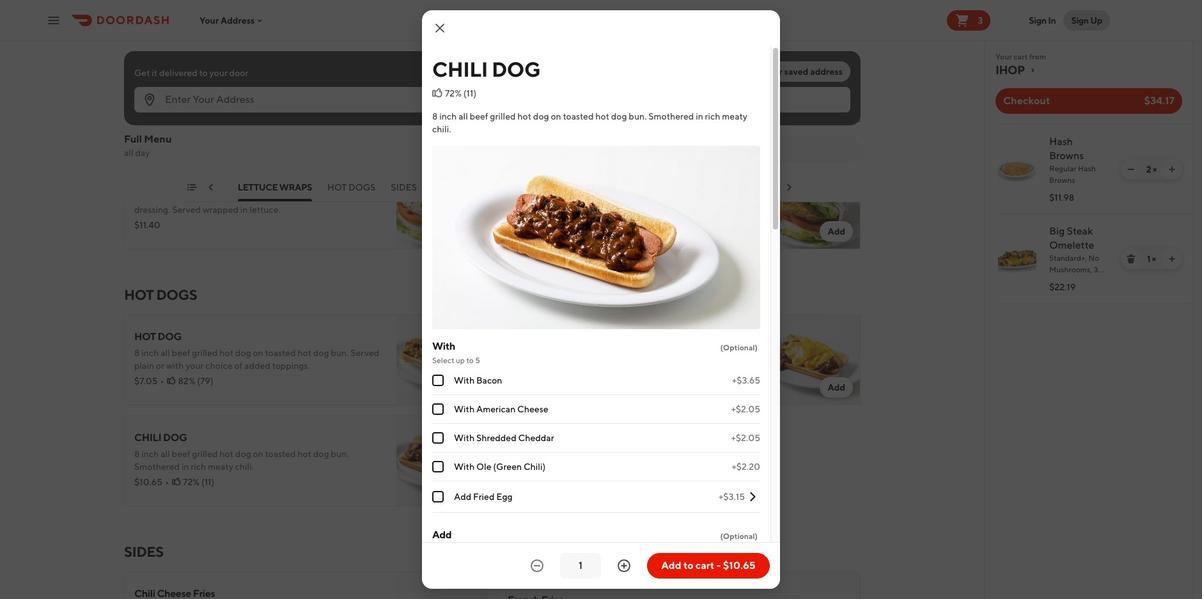 Task type: vqa. For each thing, say whether or not it's contained in the screenshot.
•
yes



Task type: locate. For each thing, give the bounding box(es) containing it.
regular
[[1050, 164, 1077, 173]]

lettuce up it
[[124, 29, 187, 46]]

your up ihop
[[996, 52, 1012, 61]]

dogs inside button
[[349, 182, 376, 193]]

add button for lettuce chicken wrap
[[447, 221, 480, 242]]

ihop link
[[996, 63, 1183, 78]]

1 horizontal spatial 100%
[[556, 119, 579, 129]]

hash right regular
[[1079, 164, 1096, 173]]

all down cheese
[[534, 348, 544, 358]]

add for lettuce wild caught alaskan salmon wrap
[[828, 125, 846, 136]]

0 horizontal spatial wraps
[[189, 29, 241, 46]]

with
[[432, 340, 455, 353], [454, 376, 475, 386], [454, 404, 475, 415], [454, 433, 475, 443], [454, 462, 475, 472]]

your up the 82% (79)
[[186, 361, 204, 371]]

of left added on the bottom of the page
[[234, 361, 243, 371]]

wrap inside lettuce hamburger wrap no bun. a 1/3 lb. all beef patty with tomatoes, onions and dressing.  served wrapped in lettuce.
[[251, 74, 282, 86]]

2 vertical spatial chili
[[134, 432, 161, 444]]

lettuce inside lettuce chicken wrap no bun. grilled chicken breast with tomatoes, onions and dressing.  served wrapped in lettuce. $11.40
[[134, 175, 180, 187]]

plain
[[656, 348, 675, 358], [134, 361, 154, 371]]

sign inside sign in for saved address link
[[741, 67, 759, 77]]

sign for sign in for saved address
[[741, 67, 759, 77]]

add to cart - $10.65
[[662, 560, 756, 572]]

$7.05
[[134, 376, 158, 386]]

1 vertical spatial your
[[186, 361, 204, 371]]

• for chili dog
[[165, 477, 169, 487]]

toasted inside chili dog 8 inch all beef grilled hot dog on toasted hot dog bun. smothered in rich meaty chili.
[[265, 449, 296, 459]]

patty inside lettuce hamburger wrap no bun. a 1/3 lb. all beef patty with tomatoes, onions and dressing.  served wrapped in lettuce.
[[234, 91, 255, 101]]

sign in link
[[1022, 7, 1064, 33]]

beef inside hot dog 8 inch all beef grilled hot dog on toasted hot dog bun. served plain or with your choice of added toppings.
[[172, 348, 190, 358]]

of right the slices
[[532, 374, 540, 384]]

salmon
[[597, 91, 626, 101]]

wrap inside lettuce harvester wrap no bun. tasty meatless grain and veggie based patty with tomatoes, onions and dressing. served wrapped in lettuce. $9.95
[[617, 175, 649, 187]]

your left door
[[209, 68, 228, 78]]

delivered
[[159, 68, 197, 78]]

sides
[[391, 182, 417, 193], [794, 182, 820, 193], [124, 544, 164, 560]]

hot inside button
[[328, 182, 347, 193]]

thick
[[732, 361, 753, 371]]

dog inside hot dog 8 inch all beef grilled hot dog on toasted hot dog bun. served plain or with your choice of added toppings.
[[158, 331, 182, 343]]

to left 5
[[467, 356, 474, 365]]

served
[[172, 104, 201, 114], [546, 104, 575, 114], [172, 205, 201, 215], [634, 205, 662, 215], [351, 348, 379, 358]]

plain up $7.05
[[134, 361, 154, 371]]

2 horizontal spatial chili
[[508, 331, 535, 343]]

inch up or
[[141, 348, 159, 358]]

wrap inside lettuce wild caught alaskan salmon wrap no bun. wild alaskan salmon patty with tomatoes, onions and dressing. served wrapped in lettuce.
[[726, 74, 757, 86]]

1 horizontal spatial 3
[[1086, 276, 1091, 286]]

dressing. inside lettuce chicken wrap no bun. grilled chicken breast with tomatoes, onions and dressing.  served wrapped in lettuce. $11.40
[[134, 205, 170, 215]]

sign inside sign up link
[[1072, 15, 1089, 25]]

3 down mushrooms,
[[1086, 276, 1091, 286]]

chili inside chili cheese dog 8 inch all beef grilled hot dog served plain on toasted hot dog bun. smothered in rich meaty chili and topped with two thick slices of melted cheese.
[[508, 331, 535, 343]]

add inside with group
[[454, 492, 472, 502]]

0 horizontal spatial chili
[[134, 432, 161, 444]]

chili dog image
[[397, 416, 487, 507]]

1 vertical spatial your
[[996, 52, 1012, 61]]

meaty inside chili dog 8 inch all beef grilled hot dog on toasted hot dog bun. smothered in rich meaty chili.
[[208, 462, 233, 472]]

add for chili dog
[[454, 484, 472, 494]]

grilled inside hot dog 8 inch all beef grilled hot dog on toasted hot dog bun. served plain or with your choice of added toppings.
[[192, 348, 218, 358]]

0 vertical spatial your
[[200, 15, 219, 25]]

no down the get
[[134, 91, 147, 101]]

(11) inside chili dog dialog
[[464, 88, 477, 99]]

1 horizontal spatial breakfast
[[739, 182, 792, 193]]

sides button
[[391, 181, 417, 201]]

patty for lettuce harvester wrap
[[697, 192, 719, 202]]

add for lettuce hamburger wrap
[[454, 125, 472, 136]]

all left day
[[124, 148, 133, 158]]

100% left (7)
[[556, 119, 579, 129]]

chili up the '$10.65 •' at the bottom left of the page
[[134, 432, 161, 444]]

1 horizontal spatial 72%
[[445, 88, 462, 99]]

with left shredded
[[454, 433, 475, 443]]

with down the "up"
[[454, 376, 475, 386]]

with bacon
[[454, 376, 502, 386]]

to inside with select up to 5
[[467, 356, 474, 365]]

None checkbox
[[432, 404, 444, 415], [432, 491, 444, 503], [432, 404, 444, 415], [432, 491, 444, 503]]

wrapped
[[203, 104, 239, 114], [576, 104, 612, 114], [203, 205, 239, 215], [664, 205, 700, 215]]

beef inside chili cheese dog 8 inch all beef grilled hot dog served plain on toasted hot dog bun. smothered in rich meaty chili and topped with two thick slices of melted cheese.
[[545, 348, 564, 358]]

1 horizontal spatial dogs
[[349, 182, 376, 193]]

1 vertical spatial browns
[[1050, 175, 1076, 185]]

3 left 'sign in'
[[978, 15, 983, 25]]

1 horizontal spatial hash
[[1079, 164, 1096, 173]]

0 horizontal spatial your
[[186, 361, 204, 371]]

1 horizontal spatial of
[[532, 374, 540, 384]]

lettuce harvester wrap image
[[770, 159, 861, 249]]

onions
[[319, 91, 346, 101], [713, 91, 740, 101], [320, 192, 347, 202], [550, 205, 577, 215]]

smothered up the '$10.65 •' at the bottom left of the page
[[134, 462, 180, 472]]

1 horizontal spatial your
[[996, 52, 1012, 61]]

lettuce wraps
[[124, 29, 241, 46], [238, 182, 313, 193]]

wrapped inside lettuce wild caught alaskan salmon wrap no bun. wild alaskan salmon patty with tomatoes, onions and dressing. served wrapped in lettuce.
[[576, 104, 612, 114]]

(79)
[[197, 376, 213, 386]]

1 horizontal spatial rich
[[584, 361, 599, 371]]

smothered inside 8 inch all beef grilled hot dog on toasted hot dog bun.  smothered in rich meaty chili.
[[649, 111, 694, 122]]

0 vertical spatial 72% (11)
[[445, 88, 477, 99]]

1 horizontal spatial chili.
[[432, 124, 451, 134]]

your left address
[[200, 15, 219, 25]]

wrapped inside lettuce harvester wrap no bun. tasty meatless grain and veggie based patty with tomatoes, onions and dressing. served wrapped in lettuce. $9.95
[[664, 205, 700, 215]]

wrap inside lettuce chicken wrap no bun. grilled chicken breast with tomatoes, onions and dressing.  served wrapped in lettuce. $11.40
[[231, 175, 262, 187]]

get
[[134, 68, 150, 78]]

1 horizontal spatial to
[[467, 356, 474, 365]]

door
[[229, 68, 248, 78]]

8 inside hot dog 8 inch all beef grilled hot dog on toasted hot dog bun. served plain or with your choice of added toppings.
[[134, 348, 140, 358]]

patty down door
[[234, 91, 255, 101]]

patty inside lettuce wild caught alaskan salmon wrap no bun. wild alaskan salmon patty with tomatoes, onions and dressing. served wrapped in lettuce.
[[628, 91, 649, 101]]

omelettes inside button
[[609, 182, 664, 193]]

hot
[[518, 111, 532, 122], [596, 111, 610, 122], [220, 348, 234, 358], [298, 348, 312, 358], [593, 348, 607, 358], [722, 348, 736, 358], [220, 449, 234, 459], [298, 449, 312, 459]]

0 horizontal spatial omelettes
[[539, 182, 594, 193]]

72% right the '$10.65 •' at the bottom left of the page
[[183, 477, 200, 487]]

72% (11) right the '$10.65 •' at the bottom left of the page
[[183, 477, 214, 487]]

wraps
[[189, 29, 241, 46], [280, 182, 313, 193]]

0 horizontal spatial sides
[[124, 544, 164, 560]]

0 vertical spatial meaty
[[722, 111, 748, 122]]

meaty inside chili cheese dog 8 inch all beef grilled hot dog served plain on toasted hot dog bun. smothered in rich meaty chili and topped with two thick slices of melted cheese.
[[601, 361, 627, 371]]

lettuce for lettuce harvester wrap
[[508, 175, 554, 187]]

0 vertical spatial 72%
[[445, 88, 462, 99]]

1 vertical spatial 72% (11)
[[183, 477, 214, 487]]

inch down "chili dog"
[[440, 111, 457, 122]]

all up or
[[161, 348, 170, 358]]

72% (11)
[[445, 88, 477, 99], [183, 477, 214, 487]]

in inside lettuce chicken wrap no bun. grilled chicken breast with tomatoes, onions and dressing.  served wrapped in lettuce. $11.40
[[240, 205, 248, 215]]

1 vertical spatial (11)
[[201, 477, 214, 487]]

beef inside chili dog 8 inch all beef grilled hot dog on toasted hot dog bun. smothered in rich meaty chili.
[[172, 449, 190, 459]]

dog
[[492, 57, 541, 81], [158, 331, 182, 343], [579, 331, 603, 343], [163, 432, 187, 444]]

with for with shredded cheddar
[[454, 433, 475, 443]]

82% (79)
[[178, 376, 213, 386]]

all inside chili cheese dog 8 inch all beef grilled hot dog served plain on toasted hot dog bun. smothered in rich meaty chili and topped with two thick slices of melted cheese.
[[534, 348, 544, 358]]

meaty
[[722, 111, 748, 122], [601, 361, 627, 371], [208, 462, 233, 472]]

rich inside chili dog 8 inch all beef grilled hot dog on toasted hot dog bun. smothered in rich meaty chili.
[[191, 462, 206, 472]]

0 horizontal spatial meaty
[[208, 462, 233, 472]]

big steak omelette image
[[999, 240, 1037, 278]]

2 horizontal spatial rich
[[705, 111, 721, 122]]

chili left cheese
[[508, 331, 535, 343]]

with group
[[432, 340, 761, 513]]

smothered up melted
[[528, 361, 573, 371]]

chili down "close chili dog" image
[[432, 57, 488, 81]]

3 right mushrooms,
[[1094, 265, 1098, 274]]

wrapped up (7)
[[576, 104, 612, 114]]

dressing.
[[134, 104, 170, 114], [508, 104, 544, 114], [134, 205, 170, 215], [596, 205, 632, 215]]

hash up regular
[[1050, 136, 1073, 148]]

wraps right breast at the left top of the page
[[280, 182, 313, 193]]

lettuce chicken wrap image
[[397, 159, 487, 249]]

2 horizontal spatial patty
[[697, 192, 719, 202]]

0 horizontal spatial rich
[[191, 462, 206, 472]]

0 horizontal spatial to
[[199, 68, 208, 78]]

rich
[[705, 111, 721, 122], [584, 361, 599, 371], [191, 462, 206, 472]]

1 horizontal spatial omelettes
[[609, 182, 664, 193]]

dog right cheese
[[579, 331, 603, 343]]

bun. inside chili dog 8 inch all beef grilled hot dog on toasted hot dog bun. smothered in rich meaty chili.
[[331, 449, 349, 459]]

(optional) up thick
[[721, 343, 758, 353]]

patty inside lettuce harvester wrap no bun. tasty meatless grain and veggie based patty with tomatoes, onions and dressing. served wrapped in lettuce. $9.95
[[697, 192, 719, 202]]

dressing. inside lettuce hamburger wrap no bun. a 1/3 lb. all beef patty with tomatoes, onions and dressing.  served wrapped in lettuce.
[[134, 104, 170, 114]]

72% down "chili dog"
[[445, 88, 462, 99]]

to up the lb.
[[199, 68, 208, 78]]

wrap up grain
[[617, 175, 649, 187]]

omelettes for omelettes (a la carte)
[[609, 182, 664, 193]]

carte)
[[690, 182, 724, 193]]

× right 2 in the right top of the page
[[1153, 164, 1157, 175]]

cart up ihop
[[1014, 52, 1028, 61]]

up
[[1091, 15, 1103, 25]]

onions inside lettuce chicken wrap no bun. grilled chicken breast with tomatoes, onions and dressing.  served wrapped in lettuce. $11.40
[[320, 192, 347, 202]]

lettuce wraps up delivered
[[124, 29, 241, 46]]

0 vertical spatial $10.65
[[134, 477, 163, 487]]

inch up the '$10.65 •' at the bottom left of the page
[[141, 449, 159, 459]]

lettuce wraps right chicken
[[238, 182, 313, 193]]

(11) down "chili dog"
[[464, 88, 477, 99]]

0 horizontal spatial 3
[[978, 15, 983, 25]]

1 vertical spatial plain
[[134, 361, 154, 371]]

bun.
[[148, 91, 166, 101], [522, 91, 540, 101], [629, 111, 647, 122], [148, 192, 166, 202], [522, 192, 540, 202], [331, 348, 349, 358], [508, 361, 526, 371], [331, 449, 349, 459]]

patty down alaskan at the right top of page
[[628, 91, 649, 101]]

$9.95
[[508, 220, 532, 230]]

lettuce for lettuce chicken wrap
[[134, 175, 180, 187]]

1 horizontal spatial $10.65
[[723, 560, 756, 572]]

add button for hot dog
[[447, 377, 480, 398]]

1 vertical spatial smothered
[[528, 361, 573, 371]]

0 horizontal spatial (11)
[[201, 477, 214, 487]]

inch inside 8 inch all beef grilled hot dog on toasted hot dog bun.  smothered in rich meaty chili.
[[440, 111, 457, 122]]

egg
[[497, 492, 513, 502]]

1 browns from the top
[[1050, 150, 1084, 162]]

with inside chili cheese dog 8 inch all beef grilled hot dog served plain on toasted hot dog bun. smothered in rich meaty chili and topped with two thick slices of melted cheese.
[[696, 361, 713, 371]]

(11) down chili dog 8 inch all beef grilled hot dog on toasted hot dog bun. smothered in rich meaty chili.
[[201, 477, 214, 487]]

french fries image
[[770, 572, 861, 599]]

tomatoes, inside lettuce chicken wrap no bun. grilled chicken breast with tomatoes, onions and dressing.  served wrapped in lettuce. $11.40
[[278, 192, 319, 202]]

1 horizontal spatial (11)
[[464, 88, 477, 99]]

0 vertical spatial 3
[[978, 15, 983, 25]]

bun. inside lettuce harvester wrap no bun. tasty meatless grain and veggie based patty with tomatoes, onions and dressing. served wrapped in lettuce. $9.95
[[522, 192, 540, 202]]

of
[[234, 361, 243, 371], [532, 374, 540, 384]]

72%
[[445, 88, 462, 99], [183, 477, 200, 487]]

1 100% from the left
[[179, 119, 202, 129]]

no down omelette
[[1089, 253, 1100, 263]]

2 vertical spatial hot
[[134, 331, 156, 343]]

lettuce chicken wrap no bun. grilled chicken breast with tomatoes, onions and dressing.  served wrapped in lettuce. $11.40
[[134, 175, 364, 230]]

chili
[[628, 361, 645, 371]]

1 vertical spatial 3
[[1094, 265, 1098, 274]]

chili dog
[[432, 57, 541, 81]]

dressing. up $9.30 •
[[134, 104, 170, 114]]

0 horizontal spatial breakfast
[[471, 182, 524, 193]]

chili inside dialog
[[432, 57, 488, 81]]

all down "chili dog"
[[459, 111, 468, 122]]

1 horizontal spatial chili
[[432, 57, 488, 81]]

0 vertical spatial your
[[209, 68, 228, 78]]

5
[[475, 356, 480, 365]]

dog up or
[[158, 331, 182, 343]]

caught
[[584, 74, 628, 86]]

0 horizontal spatial sign
[[741, 67, 759, 77]]

list containing hash browns
[[986, 124, 1193, 304]]

with up select
[[432, 340, 455, 353]]

lettuce hamburger wrap no bun. a 1/3 lb. all beef patty with tomatoes, onions and dressing.  served wrapped in lettuce.
[[134, 74, 363, 114]]

beef inside 8 inch all beef grilled hot dog on toasted hot dog bun.  smothered in rich meaty chili.
[[470, 111, 488, 122]]

wrap up breast at the left top of the page
[[231, 175, 262, 187]]

and inside lettuce wild caught alaskan salmon wrap no bun. wild alaskan salmon patty with tomatoes, onions and dressing. served wrapped in lettuce.
[[741, 91, 757, 101]]

2 vertical spatial smothered
[[134, 462, 180, 472]]

inch inside chili cheese dog 8 inch all beef grilled hot dog served plain on toasted hot dog bun. smothered in rich meaty chili and topped with two thick slices of melted cheese.
[[515, 348, 532, 358]]

lettuce up grilled
[[134, 175, 180, 187]]

0 vertical spatial chili
[[432, 57, 488, 81]]

1 vertical spatial chili
[[508, 331, 535, 343]]

1 vertical spatial +$2.05
[[731, 433, 761, 443]]

to
[[199, 68, 208, 78], [467, 356, 474, 365], [684, 560, 694, 572]]

lettuce. inside lettuce harvester wrap no bun. tasty meatless grain and veggie based patty with tomatoes, onions and dressing. served wrapped in lettuce. $9.95
[[711, 205, 742, 215]]

add for chili cheese dog
[[828, 383, 846, 393]]

omelettes for omelettes
[[539, 182, 594, 193]]

open menu image
[[46, 12, 61, 28]]

alaskan
[[629, 74, 678, 86]]

2 horizontal spatial sign
[[1072, 15, 1089, 25]]

wrap left for on the right
[[726, 74, 757, 86]]

smothered down alaskan at the right top of page
[[649, 111, 694, 122]]

and inside lettuce chicken wrap no bun. grilled chicken breast with tomatoes, onions and dressing.  served wrapped in lettuce. $11.40
[[349, 192, 364, 202]]

plain up topped
[[656, 348, 675, 358]]

meatless
[[565, 192, 601, 202]]

0 horizontal spatial plain
[[134, 361, 154, 371]]

0 vertical spatial to
[[199, 68, 208, 78]]

your for your address
[[200, 15, 219, 25]]

0 vertical spatial hash
[[1050, 136, 1073, 148]]

no up $12.80
[[508, 91, 520, 101]]

1 vertical spatial of
[[532, 374, 540, 384]]

dressing. up $12.80 •
[[508, 104, 544, 114]]

2 vertical spatial rich
[[191, 462, 206, 472]]

0 horizontal spatial patty
[[234, 91, 255, 101]]

lettuce up the wild
[[508, 74, 554, 86]]

inch up the slices
[[515, 348, 532, 358]]

bun. inside lettuce hamburger wrap no bun. a 1/3 lb. all beef patty with tomatoes, onions and dressing.  served wrapped in lettuce.
[[148, 91, 166, 101]]

sign left up
[[1072, 15, 1089, 25]]

1 horizontal spatial smothered
[[528, 361, 573, 371]]

sign left in
[[1029, 15, 1047, 25]]

with left ole
[[454, 462, 475, 472]]

browns up regular
[[1050, 150, 1084, 162]]

sign in for saved address
[[741, 67, 843, 77]]

hot inside hot dog 8 inch all beef grilled hot dog on toasted hot dog bun. served plain or with your choice of added toppings.
[[134, 331, 156, 343]]

× for big steak omelette
[[1152, 254, 1157, 264]]

sign left for on the right
[[741, 67, 759, 77]]

0 vertical spatial (optional)
[[721, 343, 758, 353]]

lettuce inside lettuce wild caught alaskan salmon wrap no bun. wild alaskan salmon patty with tomatoes, onions and dressing. served wrapped in lettuce.
[[508, 74, 554, 86]]

mushrooms,
[[1050, 265, 1093, 274]]

breakfast down item search 'search box'
[[739, 182, 792, 193]]

1 vertical spatial ×
[[1152, 254, 1157, 264]]

1 (optional) from the top
[[721, 343, 758, 353]]

to left -
[[684, 560, 694, 572]]

wrap for lettuce harvester wrap
[[617, 175, 649, 187]]

address
[[811, 67, 843, 77]]

2 horizontal spatial smothered
[[649, 111, 694, 122]]

0 horizontal spatial hash
[[1050, 136, 1073, 148]]

day
[[135, 148, 150, 158]]

8 inside chili dog 8 inch all beef grilled hot dog on toasted hot dog bun. smothered in rich meaty chili.
[[134, 449, 140, 459]]

0 horizontal spatial $10.65
[[134, 477, 163, 487]]

your address button
[[200, 15, 265, 25]]

0 vertical spatial +$2.05
[[731, 404, 761, 415]]

lettuce hamburger wrap image
[[397, 58, 487, 148]]

1 horizontal spatial your
[[209, 68, 228, 78]]

0 vertical spatial plain
[[656, 348, 675, 358]]

buttermilk
[[1050, 288, 1087, 297]]

0 vertical spatial rich
[[705, 111, 721, 122]]

0 horizontal spatial chili.
[[235, 462, 254, 472]]

wrapped down chicken
[[203, 205, 239, 215]]

1 horizontal spatial sign
[[1029, 15, 1047, 25]]

it
[[152, 68, 157, 78]]

no inside lettuce chicken wrap no bun. grilled chicken breast with tomatoes, onions and dressing.  served wrapped in lettuce. $11.40
[[134, 192, 147, 202]]

1 +$2.05 from the top
[[731, 404, 761, 415]]

with shredded cheddar
[[454, 433, 554, 443]]

with inside with select up to 5
[[432, 340, 455, 353]]

browns down regular
[[1050, 175, 1076, 185]]

+$2.05 for cheddar
[[731, 433, 761, 443]]

dressing. down grain
[[596, 205, 632, 215]]

wrap for lettuce hamburger wrap
[[251, 74, 282, 86]]

wrapped down based
[[664, 205, 700, 215]]

3
[[978, 15, 983, 25], [1094, 265, 1098, 274], [1086, 276, 1091, 286]]

×
[[1153, 164, 1157, 175], [1152, 254, 1157, 264]]

wrap right door
[[251, 74, 282, 86]]

ihop
[[996, 63, 1025, 77]]

2 omelettes from the left
[[609, 182, 664, 193]]

hash browns regular hash browns
[[1050, 136, 1096, 185]]

select
[[432, 356, 454, 365]]

tomatoes, inside lettuce harvester wrap no bun. tasty meatless grain and veggie based patty with tomatoes, onions and dressing. served wrapped in lettuce. $9.95
[[508, 205, 548, 215]]

$12.80 •
[[508, 119, 542, 129]]

1 horizontal spatial meaty
[[601, 361, 627, 371]]

0 horizontal spatial of
[[234, 361, 243, 371]]

lettuce up tasty
[[508, 175, 554, 187]]

1 horizontal spatial patty
[[628, 91, 649, 101]]

• for lettuce hamburger wrap
[[161, 119, 165, 129]]

no for lettuce harvester wrap
[[508, 192, 520, 202]]

bun. inside lettuce wild caught alaskan salmon wrap no bun. wild alaskan salmon patty with tomatoes, onions and dressing. served wrapped in lettuce.
[[522, 91, 540, 101]]

× right 1
[[1152, 254, 1157, 264]]

meaty inside 8 inch all beef grilled hot dog on toasted hot dog bun.  smothered in rich meaty chili.
[[722, 111, 748, 122]]

sign in
[[1029, 15, 1056, 25]]

dog up the '$10.65 •' at the bottom left of the page
[[163, 432, 187, 444]]

all right the lb.
[[203, 91, 212, 101]]

add for lettuce chicken wrap
[[454, 226, 472, 237]]

2 +$2.05 from the top
[[731, 433, 761, 443]]

list
[[986, 124, 1193, 304]]

72% inside chili dog dialog
[[445, 88, 462, 99]]

(optional) up -
[[721, 532, 758, 541]]

onions inside lettuce harvester wrap no bun. tasty meatless grain and veggie based patty with tomatoes, onions and dressing. served wrapped in lettuce. $9.95
[[550, 205, 577, 215]]

0 vertical spatial chili.
[[432, 124, 451, 134]]

no up $9.95
[[508, 192, 520, 202]]

1 vertical spatial hash
[[1079, 164, 1096, 173]]

beef inside lettuce hamburger wrap no bun. a 1/3 lb. all beef patty with tomatoes, onions and dressing.  served wrapped in lettuce.
[[214, 91, 232, 101]]

add button for chili dog
[[447, 478, 480, 499]]

add for lettuce harvester wrap
[[828, 226, 846, 237]]

with select up to 5
[[432, 340, 480, 365]]

0 horizontal spatial smothered
[[134, 462, 180, 472]]

8
[[432, 111, 438, 122], [134, 348, 140, 358], [508, 348, 513, 358], [134, 449, 140, 459]]

100% left (30)
[[179, 119, 202, 129]]

0 vertical spatial ×
[[1153, 164, 1157, 175]]

wrap
[[251, 74, 282, 86], [726, 74, 757, 86], [231, 175, 262, 187], [617, 175, 649, 187]]

patty right based
[[697, 192, 719, 202]]

0 horizontal spatial cart
[[696, 560, 715, 572]]

1 horizontal spatial wraps
[[280, 182, 313, 193]]

wrapped up (30)
[[203, 104, 239, 114]]

checkout
[[1004, 95, 1051, 107]]

lettuce for lettuce wild caught alaskan salmon wrap
[[508, 74, 554, 86]]

on inside chili dog 8 inch all beef grilled hot dog on toasted hot dog bun. smothered in rich meaty chili.
[[253, 449, 263, 459]]

1 vertical spatial hot
[[124, 287, 154, 303]]

1 omelettes from the left
[[539, 182, 594, 193]]

1/3
[[177, 91, 189, 101]]

lettuce wild caught alaskan salmon wrap image
[[770, 58, 861, 148]]

2
[[1147, 164, 1152, 175]]

hot dog image
[[397, 315, 487, 406]]

toasted inside chili cheese dog 8 inch all beef grilled hot dog served plain on toasted hot dog bun. smothered in rich meaty chili and topped with two thick slices of melted cheese.
[[689, 348, 720, 358]]

100% for hamburger
[[179, 119, 202, 129]]

patty for lettuce wild caught alaskan salmon wrap
[[628, 91, 649, 101]]

sides inside button
[[794, 182, 820, 193]]

1 vertical spatial $10.65
[[723, 560, 756, 572]]

add button
[[447, 120, 480, 141], [820, 120, 853, 141], [447, 221, 480, 242], [820, 221, 853, 242], [447, 377, 480, 398], [820, 377, 853, 398], [447, 478, 480, 499]]

+$2.05 down +$3.65
[[731, 404, 761, 415]]

with left american
[[454, 404, 475, 415]]

with for with ole (green chili)
[[454, 462, 475, 472]]

0 horizontal spatial dogs
[[156, 287, 197, 303]]

0 horizontal spatial your
[[200, 15, 219, 25]]

dog inside dialog
[[492, 57, 541, 81]]

grilled inside chili dog 8 inch all beef grilled hot dog on toasted hot dog bun. smothered in rich meaty chili.
[[192, 449, 218, 459]]

all up the '$10.65 •' at the bottom left of the page
[[161, 449, 170, 459]]

chicken
[[198, 192, 230, 202]]

None checkbox
[[432, 375, 444, 387], [432, 433, 444, 444], [432, 461, 444, 473], [432, 375, 444, 387], [432, 433, 444, 444], [432, 461, 444, 473]]

2 horizontal spatial to
[[684, 560, 694, 572]]

cart left -
[[696, 560, 715, 572]]

hot
[[328, 182, 347, 193], [124, 287, 154, 303], [134, 331, 156, 343]]

2 vertical spatial meaty
[[208, 462, 233, 472]]

veggie
[[642, 192, 669, 202]]

0 vertical spatial hot
[[328, 182, 347, 193]]

hamburger
[[182, 74, 249, 86]]

wraps down your address
[[189, 29, 241, 46]]

dog left wild on the left top of the page
[[492, 57, 541, 81]]

0 horizontal spatial 100%
[[179, 119, 202, 129]]

+$2.05 up +$2.20
[[731, 433, 761, 443]]

breakfast up $9.95
[[471, 182, 524, 193]]

2 horizontal spatial meaty
[[722, 111, 748, 122]]

with for with select up to 5
[[432, 340, 455, 353]]

1 vertical spatial rich
[[584, 361, 599, 371]]

in inside chili dog 8 inch all beef grilled hot dog on toasted hot dog bun. smothered in rich meaty chili.
[[182, 462, 189, 472]]

dog inside chili dog 8 inch all beef grilled hot dog on toasted hot dog bun. smothered in rich meaty chili.
[[163, 432, 187, 444]]

dressing. up '$11.40'
[[134, 205, 170, 215]]

8 inside chili cheese dog 8 inch all beef grilled hot dog served plain on toasted hot dog bun. smothered in rich meaty chili and topped with two thick slices of melted cheese.
[[508, 348, 513, 358]]

2 100% from the left
[[556, 119, 579, 129]]

lettuce harvester wrap no bun. tasty meatless grain and veggie based patty with tomatoes, onions and dressing. served wrapped in lettuce. $9.95
[[508, 175, 742, 230]]

decrease quantity by 1 image
[[530, 558, 545, 574]]

no up '$11.40'
[[134, 192, 147, 202]]

0 vertical spatial smothered
[[649, 111, 694, 122]]

+$2.05
[[731, 404, 761, 415], [731, 433, 761, 443]]

plain inside hot dog 8 inch all beef grilled hot dog on toasted hot dog bun. served plain or with your choice of added toppings.
[[134, 361, 154, 371]]

rich inside 8 inch all beef grilled hot dog on toasted hot dog bun.  smothered in rich meaty chili.
[[705, 111, 721, 122]]

lettuce up a
[[134, 74, 180, 86]]

dog for chili dog
[[492, 57, 541, 81]]

cart inside button
[[696, 560, 715, 572]]

$11.40
[[134, 220, 160, 230]]

a
[[168, 91, 175, 101]]

scroll menu navigation left image
[[206, 182, 216, 193]]

dog for chili dog 8 inch all beef grilled hot dog on toasted hot dog bun. smothered in rich meaty chili.
[[163, 432, 187, 444]]

with inside hot dog 8 inch all beef grilled hot dog on toasted hot dog bun. served plain or with your choice of added toppings.
[[166, 361, 184, 371]]

chili for chili dog
[[432, 57, 488, 81]]

1 horizontal spatial 72% (11)
[[445, 88, 477, 99]]

1 breakfast from the left
[[471, 182, 524, 193]]

to inside button
[[684, 560, 694, 572]]

bun. inside chili cheese dog 8 inch all beef grilled hot dog served plain on toasted hot dog bun. smothered in rich meaty chili and topped with two thick slices of melted cheese.
[[508, 361, 526, 371]]

72% (11) down "chili dog"
[[445, 88, 477, 99]]

8 inside 8 inch all beef grilled hot dog on toasted hot dog bun.  smothered in rich meaty chili.
[[432, 111, 438, 122]]

increase quantity by 1 image
[[617, 558, 632, 574]]



Task type: describe. For each thing, give the bounding box(es) containing it.
1 horizontal spatial hot dogs
[[328, 182, 376, 193]]

to for with
[[467, 356, 474, 365]]

chili. inside chili dog 8 inch all beef grilled hot dog on toasted hot dog bun. smothered in rich meaty chili.
[[235, 462, 254, 472]]

add one to cart image
[[1167, 254, 1178, 264]]

with ole (green chili)
[[454, 462, 546, 472]]

close chili dog image
[[432, 20, 448, 36]]

tasty
[[542, 192, 563, 202]]

two
[[715, 361, 730, 371]]

2 horizontal spatial 3
[[1094, 265, 1098, 274]]

your for your cart from
[[996, 52, 1012, 61]]

Item Search search field
[[677, 142, 851, 156]]

dressing. inside lettuce harvester wrap no bun. tasty meatless grain and veggie based patty with tomatoes, onions and dressing. served wrapped in lettuce. $9.95
[[596, 205, 632, 215]]

for
[[771, 67, 783, 77]]

0 horizontal spatial 72% (11)
[[183, 477, 214, 487]]

+$2.05 for cheese
[[731, 404, 761, 415]]

100% for wild
[[556, 119, 579, 129]]

tomatoes, inside lettuce wild caught alaskan salmon wrap no bun. wild alaskan salmon patty with tomatoes, onions and dressing. served wrapped in lettuce.
[[671, 91, 711, 101]]

0 vertical spatial lettuce wraps
[[124, 29, 241, 46]]

lettuce. inside lettuce hamburger wrap no bun. a 1/3 lb. all beef patty with tomatoes, onions and dressing.  served wrapped in lettuce.
[[250, 104, 281, 114]]

(30)
[[204, 119, 221, 129]]

breakfast sides button
[[739, 181, 820, 201]]

onions inside lettuce hamburger wrap no bun. a 1/3 lb. all beef patty with tomatoes, onions and dressing.  served wrapped in lettuce.
[[319, 91, 346, 101]]

plain inside chili cheese dog 8 inch all beef grilled hot dog served plain on toasted hot dog bun. smothered in rich meaty chili and topped with two thick slices of melted cheese.
[[656, 348, 675, 358]]

in inside lettuce harvester wrap no bun. tasty meatless grain and veggie based patty with tomatoes, onions and dressing. served wrapped in lettuce. $9.95
[[702, 205, 709, 215]]

cheese
[[518, 404, 549, 415]]

sign for sign in
[[1029, 15, 1047, 25]]

salmon
[[679, 74, 724, 86]]

on inside chili cheese dog 8 inch all beef grilled hot dog served plain on toasted hot dog bun. smothered in rich meaty chili and topped with two thick slices of melted cheese.
[[677, 348, 688, 358]]

grilled inside 8 inch all beef grilled hot dog on toasted hot dog bun.  smothered in rich meaty chili.
[[490, 111, 516, 122]]

your address
[[200, 15, 255, 25]]

your inside hot dog 8 inch all beef grilled hot dog on toasted hot dog bun. served plain or with your choice of added toppings.
[[186, 361, 204, 371]]

1 vertical spatial wraps
[[280, 182, 313, 193]]

$22.19
[[1050, 282, 1076, 292]]

served inside lettuce wild caught alaskan salmon wrap no bun. wild alaskan salmon patty with tomatoes, onions and dressing. served wrapped in lettuce.
[[546, 104, 575, 114]]

2 breakfast from the left
[[739, 182, 792, 193]]

dog for hot dog 8 inch all beef grilled hot dog on toasted hot dog bun. served plain or with your choice of added toppings.
[[158, 331, 182, 343]]

to for get
[[199, 68, 208, 78]]

of inside hot dog 8 inch all beef grilled hot dog on toasted hot dog bun. served plain or with your choice of added toppings.
[[234, 361, 243, 371]]

100% (7)
[[556, 119, 592, 129]]

in
[[1049, 15, 1056, 25]]

bun. inside 8 inch all beef grilled hot dog on toasted hot dog bun.  smothered in rich meaty chili.
[[629, 111, 647, 122]]

chili dog 8 inch all beef grilled hot dog on toasted hot dog bun. smothered in rich meaty chili.
[[134, 432, 349, 472]]

rich inside chili cheese dog 8 inch all beef grilled hot dog served plain on toasted hot dog bun. smothered in rich meaty chili and topped with two thick slices of melted cheese.
[[584, 361, 599, 371]]

8 inch all beef grilled hot dog on toasted hot dog bun.  smothered in rich meaty chili.
[[432, 111, 748, 134]]

wild
[[542, 91, 561, 101]]

in inside lettuce wild caught alaskan salmon wrap no bun. wild alaskan salmon patty with tomatoes, onions and dressing. served wrapped in lettuce.
[[614, 104, 621, 114]]

no inside lettuce wild caught alaskan salmon wrap no bun. wild alaskan salmon patty with tomatoes, onions and dressing. served wrapped in lettuce.
[[508, 91, 520, 101]]

standard+,
[[1050, 253, 1088, 263]]

1 vertical spatial dogs
[[156, 287, 197, 303]]

all inside lettuce hamburger wrap no bun. a 1/3 lb. all beef patty with tomatoes, onions and dressing.  served wrapped in lettuce.
[[203, 91, 212, 101]]

of inside chili cheese dog 8 inch all beef grilled hot dog served plain on toasted hot dog bun. smothered in rich meaty chili and topped with two thick slices of melted cheese.
[[532, 374, 540, 384]]

2 (optional) from the top
[[721, 532, 758, 541]]

$34.17
[[1145, 95, 1175, 107]]

alaskan
[[563, 91, 595, 101]]

hot dog 8 inch all beef grilled hot dog on toasted hot dog bun. served plain or with your choice of added toppings.
[[134, 331, 379, 371]]

wrap for lettuce chicken wrap
[[231, 175, 262, 187]]

served inside lettuce chicken wrap no bun. grilled chicken breast with tomatoes, onions and dressing.  served wrapped in lettuce. $11.40
[[172, 205, 201, 215]]

2 browns from the top
[[1050, 175, 1076, 185]]

toasted inside hot dog 8 inch all beef grilled hot dog on toasted hot dog bun. served plain or with your choice of added toppings.
[[265, 348, 296, 358]]

breast
[[231, 192, 257, 202]]

pancakes,
[[1050, 276, 1085, 286]]

omelettes (a la carte)
[[609, 182, 724, 193]]

0 vertical spatial cart
[[1014, 52, 1028, 61]]

all inside hot dog 8 inch all beef grilled hot dog on toasted hot dog bun. served plain or with your choice of added toppings.
[[161, 348, 170, 358]]

and inside lettuce hamburger wrap no bun. a 1/3 lb. all beef patty with tomatoes, onions and dressing.  served wrapped in lettuce.
[[348, 91, 363, 101]]

chili)
[[524, 462, 546, 472]]

remove item from cart image
[[1126, 254, 1137, 264]]

with inside lettuce wild caught alaskan salmon wrap no bun. wild alaskan salmon patty with tomatoes, onions and dressing. served wrapped in lettuce.
[[651, 91, 669, 101]]

served inside lettuce harvester wrap no bun. tasty meatless grain and veggie based patty with tomatoes, onions and dressing. served wrapped in lettuce. $9.95
[[634, 205, 662, 215]]

breakfast sides
[[739, 182, 820, 193]]

1 ×
[[1147, 254, 1157, 264]]

in inside 8 inch all beef grilled hot dog on toasted hot dog bun.  smothered in rich meaty chili.
[[696, 111, 703, 122]]

big
[[1050, 225, 1065, 237]]

with for with american cheese
[[454, 404, 475, 415]]

add inside button
[[662, 560, 682, 572]]

lettuce. inside lettuce wild caught alaskan salmon wrap no bun. wild alaskan salmon patty with tomatoes, onions and dressing. served wrapped in lettuce.
[[623, 104, 654, 114]]

Current quantity is 1 number field
[[568, 559, 594, 573]]

in inside lettuce hamburger wrap no bun. a 1/3 lb. all beef patty with tomatoes, onions and dressing.  served wrapped in lettuce.
[[240, 104, 248, 114]]

× for hash browns
[[1153, 164, 1157, 175]]

omelettes button
[[539, 181, 594, 201]]

chili for chili dog 8 inch all beef grilled hot dog on toasted hot dog bun. smothered in rich meaty chili.
[[134, 432, 161, 444]]

with inside lettuce harvester wrap no bun. tasty meatless grain and veggie based patty with tomatoes, onions and dressing. served wrapped in lettuce. $9.95
[[720, 192, 738, 202]]

all inside full menu all day
[[124, 148, 133, 158]]

1 vertical spatial 72%
[[183, 477, 200, 487]]

bun. inside hot dog 8 inch all beef grilled hot dog on toasted hot dog bun. served plain or with your choice of added toppings.
[[331, 348, 349, 358]]

harvester
[[555, 175, 616, 187]]

dog inside chili cheese dog 8 inch all beef grilled hot dog served plain on toasted hot dog bun. smothered in rich meaty chili and topped with two thick slices of melted cheese.
[[579, 331, 603, 343]]

add for hot dog
[[454, 383, 472, 393]]

sandwiches
[[160, 182, 223, 193]]

with inside lettuce chicken wrap no bun. grilled chicken breast with tomatoes, onions and dressing.  served wrapped in lettuce. $11.40
[[259, 192, 276, 202]]

add button for chili cheese dog
[[820, 377, 853, 398]]

no inside big steak omelette standard+, no mushrooms, 3 pancakes, 3 buttermilk
[[1089, 253, 1100, 263]]

• for hot dog
[[160, 376, 164, 386]]

on inside hot dog 8 inch all beef grilled hot dog on toasted hot dog bun. served plain or with your choice of added toppings.
[[253, 348, 263, 358]]

no for lettuce hamburger wrap
[[134, 91, 147, 101]]

lettuce wild caught alaskan salmon wrap no bun. wild alaskan salmon patty with tomatoes, onions and dressing. served wrapped in lettuce.
[[508, 74, 757, 114]]

scroll menu navigation right image
[[784, 182, 794, 193]]

slices
[[508, 374, 530, 384]]

no for lettuce chicken wrap
[[134, 192, 147, 202]]

(optional) inside with group
[[721, 343, 758, 353]]

add fried egg
[[454, 492, 513, 502]]

saved
[[785, 67, 809, 77]]

in inside chili cheese dog 8 inch all beef grilled hot dog served plain on toasted hot dog bun. smothered in rich meaty chili and topped with two thick slices of melted cheese.
[[575, 361, 582, 371]]

smothered inside chili dog 8 inch all beef grilled hot dog on toasted hot dog bun. smothered in rich meaty chili.
[[134, 462, 180, 472]]

chili dog dialog
[[422, 10, 780, 599]]

inch inside chili dog 8 inch all beef grilled hot dog on toasted hot dog bun. smothered in rich meaty chili.
[[141, 449, 159, 459]]

$9.30 •
[[134, 119, 165, 129]]

chili cheese dog 8 inch all beef grilled hot dog served plain on toasted hot dog bun. smothered in rich meaty chili and topped with two thick slices of melted cheese.
[[508, 331, 753, 384]]

2 ×
[[1147, 164, 1157, 175]]

add one to cart image
[[1167, 164, 1178, 175]]

all inside chili dog 8 inch all beef grilled hot dog on toasted hot dog bun. smothered in rich meaty chili.
[[161, 449, 170, 459]]

2 vertical spatial 3
[[1086, 276, 1091, 286]]

based
[[671, 192, 695, 202]]

smothered inside chili cheese dog 8 inch all beef grilled hot dog served plain on toasted hot dog bun. smothered in rich meaty chili and topped with two thick slices of melted cheese.
[[528, 361, 573, 371]]

served inside hot dog 8 inch all beef grilled hot dog on toasted hot dog bun. served plain or with your choice of added toppings.
[[351, 348, 379, 358]]

fried
[[473, 492, 495, 502]]

add button for lettuce wild caught alaskan salmon wrap
[[820, 120, 853, 141]]

add button for lettuce harvester wrap
[[820, 221, 853, 242]]

all inside 8 inch all beef grilled hot dog on toasted hot dog bun.  smothered in rich meaty chili.
[[459, 111, 468, 122]]

on inside 8 inch all beef grilled hot dog on toasted hot dog bun.  smothered in rich meaty chili.
[[551, 111, 561, 122]]

with american cheese
[[454, 404, 549, 415]]

bun. inside lettuce chicken wrap no bun. grilled chicken breast with tomatoes, onions and dressing.  served wrapped in lettuce. $11.40
[[148, 192, 166, 202]]

$9.30
[[134, 119, 159, 129]]

full menu all day
[[124, 133, 172, 158]]

tomatoes, inside lettuce hamburger wrap no bun. a 1/3 lb. all beef patty with tomatoes, onions and dressing.  served wrapped in lettuce.
[[277, 91, 317, 101]]

inch inside hot dog 8 inch all beef grilled hot dog on toasted hot dog bun. served plain or with your choice of added toppings.
[[141, 348, 159, 358]]

+$2.20
[[732, 462, 761, 472]]

la
[[677, 182, 689, 193]]

wild
[[555, 74, 582, 86]]

get it delivered to your door
[[134, 68, 248, 78]]

your cart from
[[996, 52, 1047, 61]]

add button for lettuce hamburger wrap
[[447, 120, 480, 141]]

(a
[[665, 182, 675, 193]]

served inside lettuce hamburger wrap no bun. a 1/3 lb. all beef patty with tomatoes, onions and dressing.  served wrapped in lettuce.
[[172, 104, 201, 114]]

choice
[[206, 361, 233, 371]]

or
[[156, 361, 164, 371]]

sign for sign up
[[1072, 15, 1089, 25]]

1 vertical spatial lettuce wraps
[[238, 182, 313, 193]]

hot dogs button
[[328, 181, 376, 201]]

omelette
[[1050, 239, 1095, 251]]

grilled inside chili cheese dog 8 inch all beef grilled hot dog served plain on toasted hot dog bun. smothered in rich meaty chili and topped with two thick slices of melted cheese.
[[566, 348, 591, 358]]

ole
[[477, 462, 492, 472]]

grilled
[[168, 192, 196, 202]]

sign up link
[[1064, 10, 1110, 30]]

-
[[717, 560, 721, 572]]

82%
[[178, 376, 195, 386]]

chicken
[[182, 175, 229, 187]]

remove one from cart image
[[1126, 164, 1137, 175]]

0 horizontal spatial hot dogs
[[124, 287, 197, 303]]

(7)
[[581, 119, 592, 129]]

72% (11) inside chili dog dialog
[[445, 88, 477, 99]]

lb.
[[191, 91, 201, 101]]

lettuce for lettuce hamburger wrap
[[134, 74, 180, 86]]

onions inside lettuce wild caught alaskan salmon wrap no bun. wild alaskan salmon patty with tomatoes, onions and dressing. served wrapped in lettuce.
[[713, 91, 740, 101]]

shredded
[[477, 433, 517, 443]]

with for with bacon
[[454, 376, 475, 386]]

3 inside button
[[978, 15, 983, 25]]

1 horizontal spatial sides
[[391, 182, 417, 193]]

(green
[[493, 462, 522, 472]]

$12.80
[[508, 119, 535, 129]]

1
[[1147, 254, 1151, 264]]

full
[[124, 133, 142, 145]]

chili cheese dog image
[[770, 315, 861, 406]]

and inside chili cheese dog 8 inch all beef grilled hot dog served plain on toasted hot dog bun. smothered in rich meaty chili and topped with two thick slices of melted cheese.
[[647, 361, 662, 371]]

hearty
[[433, 182, 469, 193]]

address
[[221, 15, 255, 25]]

big steak omelette standard+, no mushrooms, 3 pancakes, 3 buttermilk
[[1050, 225, 1100, 297]]

sign in for saved address link
[[720, 61, 851, 82]]

chili for chili cheese dog 8 inch all beef grilled hot dog served plain on toasted hot dog bun. smothered in rich meaty chili and topped with two thick slices of melted cheese.
[[508, 331, 535, 343]]

chili. inside 8 inch all beef grilled hot dog on toasted hot dog bun.  smothered in rich meaty chili.
[[432, 124, 451, 134]]

+$3.15
[[719, 492, 745, 502]]

steak
[[1067, 225, 1093, 237]]

dressing. inside lettuce wild caught alaskan salmon wrap no bun. wild alaskan salmon patty with tomatoes, onions and dressing. served wrapped in lettuce.
[[508, 104, 544, 114]]

grain
[[602, 192, 623, 202]]

wrapped inside lettuce hamburger wrap no bun. a 1/3 lb. all beef patty with tomatoes, onions and dressing.  served wrapped in lettuce.
[[203, 104, 239, 114]]

add to cart - $10.65 button
[[647, 553, 770, 579]]

chili cheese fries image
[[397, 572, 487, 599]]

$10.65 •
[[134, 477, 169, 487]]

• for lettuce wild caught alaskan salmon wrap
[[538, 119, 542, 129]]

100% (30)
[[179, 119, 221, 129]]

+$3.65
[[732, 376, 761, 386]]

cheddar
[[518, 433, 554, 443]]

bacon
[[477, 376, 502, 386]]

lettuce right chicken
[[238, 182, 278, 193]]

melted
[[542, 374, 570, 384]]

hash browns image
[[999, 150, 1037, 189]]

sign up
[[1072, 15, 1103, 25]]

3 button
[[948, 10, 991, 30]]



